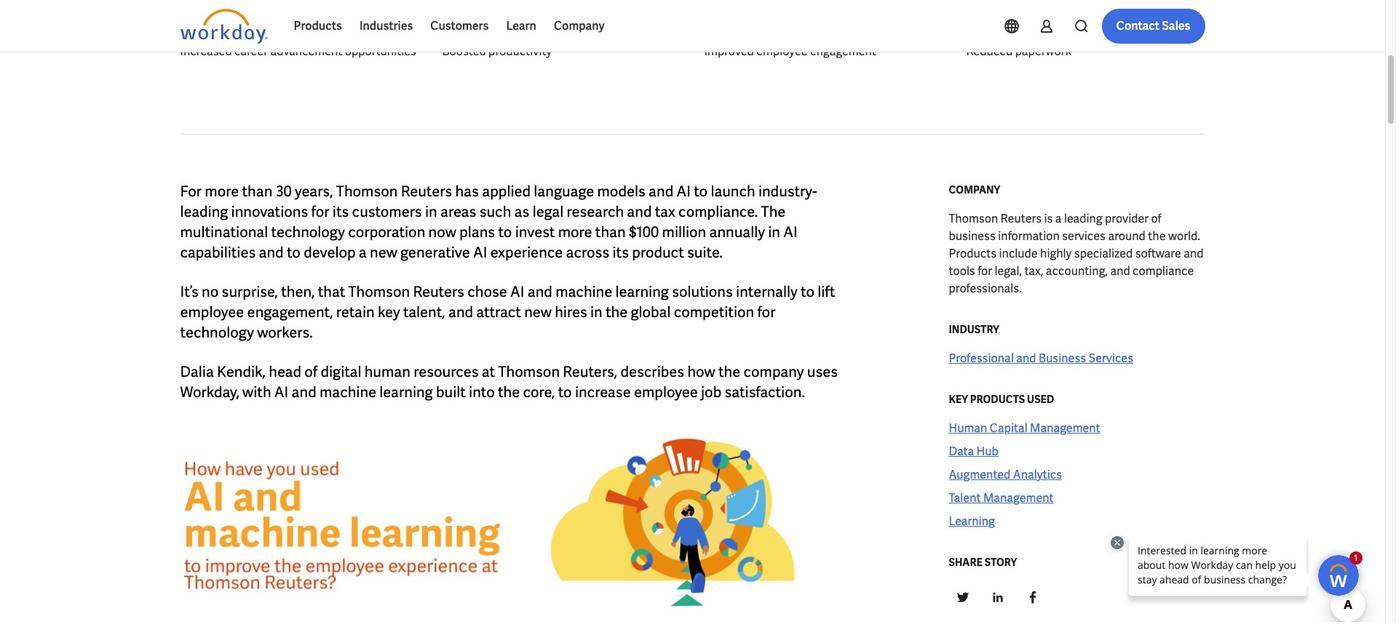 Task type: locate. For each thing, give the bounding box(es) containing it.
opportunities
[[345, 44, 416, 59]]

0 horizontal spatial technology
[[180, 323, 254, 342]]

0 vertical spatial learning
[[615, 282, 669, 301]]

1 horizontal spatial of
[[1151, 211, 1162, 226]]

reuters up "information"
[[1001, 211, 1042, 226]]

for down internally
[[757, 303, 775, 322]]

1 horizontal spatial for
[[757, 303, 775, 322]]

0 horizontal spatial of
[[304, 362, 317, 381]]

1 vertical spatial machine
[[319, 383, 376, 402]]

a down corporation at the left top of page
[[359, 243, 367, 262]]

0 vertical spatial reuters
[[401, 182, 452, 201]]

1 horizontal spatial employee
[[634, 383, 698, 402]]

compliance.
[[678, 202, 758, 221]]

thomson up business
[[949, 211, 998, 226]]

professional and business services
[[949, 351, 1133, 366]]

leading up services
[[1064, 211, 1102, 226]]

for up professionals.
[[978, 263, 992, 279]]

to right core,
[[558, 383, 572, 402]]

0 vertical spatial than
[[242, 182, 272, 201]]

customers button
[[422, 9, 497, 44]]

management down used
[[1030, 421, 1100, 436]]

0 horizontal spatial than
[[242, 182, 272, 201]]

increased
[[180, 44, 232, 59]]

and
[[649, 182, 673, 201], [627, 202, 652, 221], [259, 243, 284, 262], [1184, 246, 1204, 261], [1110, 263, 1130, 279], [528, 282, 552, 301], [448, 303, 473, 322], [1016, 351, 1036, 366], [292, 383, 316, 402]]

reduced paperwork
[[966, 44, 1072, 59]]

tools
[[949, 263, 975, 279]]

0 vertical spatial machine
[[555, 282, 612, 301]]

data hub link
[[949, 443, 999, 461]]

1 horizontal spatial more
[[558, 223, 592, 242]]

1 vertical spatial employee
[[180, 303, 244, 322]]

products button
[[285, 9, 351, 44]]

professionals.
[[949, 281, 1022, 296]]

career
[[234, 44, 268, 59]]

reuters up areas
[[401, 182, 452, 201]]

reuters for for more than 30 years, thomson reuters has applied language models and ai to launch industry- leading innovations for its customers in areas such as legal research and tax compliance. the multinational technology corporation now plans to invest more than $100 million annually in ai capabilities and to develop a new generative ai experience across its product suite.
[[401, 182, 452, 201]]

0 vertical spatial its
[[333, 202, 349, 221]]

technology
[[271, 223, 345, 242], [180, 323, 254, 342]]

sales
[[1162, 18, 1190, 33]]

for
[[311, 202, 329, 221], [978, 263, 992, 279], [757, 303, 775, 322]]

1 vertical spatial products
[[949, 246, 997, 261]]

1 vertical spatial in
[[768, 223, 780, 242]]

and down experience
[[528, 282, 552, 301]]

learning inside dalia kendik, head of digital human resources at thomson reuters, describes how the company uses workday, with ai and machine learning built into the core, to increase employee job satisfaction.
[[379, 383, 433, 402]]

ai up the compliance.
[[677, 182, 691, 201]]

2 vertical spatial employee
[[634, 383, 698, 402]]

as
[[514, 202, 529, 221]]

thomson up key at left
[[348, 282, 410, 301]]

thomson
[[336, 182, 398, 201], [949, 211, 998, 226], [348, 282, 410, 301], [498, 362, 560, 381]]

more up across
[[558, 223, 592, 242]]

ai
[[677, 182, 691, 201], [783, 223, 798, 242], [473, 243, 487, 262], [510, 282, 524, 301], [274, 383, 288, 402]]

in down "the" in the right of the page
[[768, 223, 780, 242]]

than down research at the top left of the page
[[595, 223, 626, 242]]

customers
[[352, 202, 422, 221]]

describes
[[620, 362, 684, 381]]

dalia
[[180, 362, 214, 381]]

new down corporation at the left top of page
[[370, 243, 397, 262]]

0 vertical spatial technology
[[271, 223, 345, 242]]

corporation
[[348, 223, 425, 242]]

1 horizontal spatial learning
[[615, 282, 669, 301]]

reuters inside thomson reuters is a leading provider of business information services around the world. products include highly specialized software and tools for legal, tax, accounting, and compliance professionals.
[[1001, 211, 1042, 226]]

0 horizontal spatial a
[[359, 243, 367, 262]]

0 vertical spatial in
[[425, 202, 437, 221]]

1 vertical spatial than
[[595, 223, 626, 242]]

1 horizontal spatial new
[[524, 303, 552, 322]]

1 vertical spatial new
[[524, 303, 552, 322]]

thomson up the customers
[[336, 182, 398, 201]]

million
[[662, 223, 706, 242]]

reuters for it's no surprise, then, that thomson reuters chose ai and machine learning solutions internally to lift employee engagement, retain key talent, and attract new hires in the global competition for technology workers.
[[413, 282, 464, 301]]

2 vertical spatial in
[[590, 303, 602, 322]]

learning
[[615, 282, 669, 301], [379, 383, 433, 402]]

workday,
[[180, 383, 239, 402]]

0 vertical spatial of
[[1151, 211, 1162, 226]]

of right provider
[[1151, 211, 1162, 226]]

the inside thomson reuters is a leading provider of business information services around the world. products include highly specialized software and tools for legal, tax, accounting, and compliance professionals.
[[1148, 229, 1166, 244]]

0 vertical spatial products
[[294, 18, 342, 33]]

0 horizontal spatial learning
[[379, 383, 433, 402]]

than up innovations
[[242, 182, 272, 201]]

a inside for more than 30 years, thomson reuters has applied language models and ai to launch industry- leading innovations for its customers in areas such as legal research and tax compliance. the multinational technology corporation now plans to invest more than $100 million annually in ai capabilities and to develop a new generative ai experience across its product suite.
[[359, 243, 367, 262]]

invest
[[515, 223, 555, 242]]

industries
[[359, 18, 413, 33]]

reuters inside for more than 30 years, thomson reuters has applied language models and ai to launch industry- leading innovations for its customers in areas such as legal research and tax compliance. the multinational technology corporation now plans to invest more than $100 million annually in ai capabilities and to develop a new generative ai experience across its product suite.
[[401, 182, 452, 201]]

digital
[[321, 362, 361, 381]]

years,
[[295, 182, 333, 201]]

products inside thomson reuters is a leading provider of business information services around the world. products include highly specialized software and tools for legal, tax, accounting, and compliance professionals.
[[949, 246, 997, 261]]

the up the software
[[1148, 229, 1166, 244]]

2 horizontal spatial employee
[[756, 44, 808, 59]]

more right 'for'
[[205, 182, 239, 201]]

has
[[455, 182, 479, 201]]

and down innovations
[[259, 243, 284, 262]]

1 vertical spatial for
[[978, 263, 992, 279]]

tax
[[655, 202, 675, 221]]

1 vertical spatial reuters
[[1001, 211, 1042, 226]]

to
[[694, 182, 708, 201], [498, 223, 512, 242], [287, 243, 301, 262], [801, 282, 814, 301], [558, 383, 572, 402]]

a right is
[[1055, 211, 1062, 226]]

in up the now
[[425, 202, 437, 221]]

in inside the 'it's no surprise, then, that thomson reuters chose ai and machine learning solutions internally to lift employee engagement, retain key talent, and attract new hires in the global competition for technology workers.'
[[590, 303, 602, 322]]

to up the compliance.
[[694, 182, 708, 201]]

employee down no
[[180, 303, 244, 322]]

reuters
[[401, 182, 452, 201], [1001, 211, 1042, 226], [413, 282, 464, 301]]

management down augmented analytics link
[[983, 491, 1054, 506]]

products down business
[[949, 246, 997, 261]]

data hub
[[949, 444, 999, 459]]

leading inside thomson reuters is a leading provider of business information services around the world. products include highly specialized software and tools for legal, tax, accounting, and compliance professionals.
[[1064, 211, 1102, 226]]

0 horizontal spatial new
[[370, 243, 397, 262]]

satisfaction.
[[725, 383, 805, 402]]

2 horizontal spatial for
[[978, 263, 992, 279]]

1 horizontal spatial its
[[612, 243, 629, 262]]

1 horizontal spatial technology
[[271, 223, 345, 242]]

and left business
[[1016, 351, 1036, 366]]

for inside for more than 30 years, thomson reuters has applied language models and ai to launch industry- leading innovations for its customers in areas such as legal research and tax compliance. the multinational technology corporation now plans to invest more than $100 million annually in ai capabilities and to develop a new generative ai experience across its product suite.
[[311, 202, 329, 221]]

new
[[370, 243, 397, 262], [524, 303, 552, 322]]

core,
[[523, 383, 555, 402]]

job
[[701, 383, 722, 402]]

machine down digital
[[319, 383, 376, 402]]

retain
[[336, 303, 375, 322]]

2 vertical spatial for
[[757, 303, 775, 322]]

1 vertical spatial technology
[[180, 323, 254, 342]]

its down $100
[[612, 243, 629, 262]]

0 vertical spatial new
[[370, 243, 397, 262]]

machine inside dalia kendik, head of digital human resources at thomson reuters, describes how the company uses workday, with ai and machine learning built into the core, to increase employee job satisfaction.
[[319, 383, 376, 402]]

1 vertical spatial learning
[[379, 383, 433, 402]]

its down years, on the top of the page
[[333, 202, 349, 221]]

1 vertical spatial a
[[359, 243, 367, 262]]

business
[[949, 229, 996, 244]]

to left the develop
[[287, 243, 301, 262]]

for down years, on the top of the page
[[311, 202, 329, 221]]

1 horizontal spatial leading
[[1064, 211, 1102, 226]]

multinational
[[180, 223, 268, 242]]

services
[[1062, 229, 1106, 244]]

professional and business services link
[[949, 350, 1133, 368]]

company
[[744, 362, 804, 381]]

the
[[1148, 229, 1166, 244], [606, 303, 628, 322], [718, 362, 740, 381], [498, 383, 520, 402]]

1 horizontal spatial products
[[949, 246, 997, 261]]

workers.
[[257, 323, 313, 342]]

0 vertical spatial a
[[1055, 211, 1062, 226]]

experience
[[490, 243, 563, 262]]

internally
[[736, 282, 798, 301]]

generative
[[400, 243, 470, 262]]

1 vertical spatial of
[[304, 362, 317, 381]]

1 horizontal spatial a
[[1055, 211, 1062, 226]]

products
[[970, 393, 1025, 406]]

talent,
[[403, 303, 445, 322]]

0 horizontal spatial for
[[311, 202, 329, 221]]

global
[[631, 303, 671, 322]]

0 vertical spatial for
[[311, 202, 329, 221]]

for
[[180, 182, 202, 201]]

a
[[1055, 211, 1062, 226], [359, 243, 367, 262]]

and up 'tax'
[[649, 182, 673, 201]]

technology up the develop
[[271, 223, 345, 242]]

1 horizontal spatial machine
[[555, 282, 612, 301]]

more
[[205, 182, 239, 201], [558, 223, 592, 242]]

0 horizontal spatial leading
[[180, 202, 228, 221]]

it's
[[180, 282, 199, 301]]

0 horizontal spatial employee
[[180, 303, 244, 322]]

0 vertical spatial more
[[205, 182, 239, 201]]

products up advancement
[[294, 18, 342, 33]]

0 horizontal spatial its
[[333, 202, 349, 221]]

1 vertical spatial its
[[612, 243, 629, 262]]

0 horizontal spatial in
[[425, 202, 437, 221]]

used
[[1027, 393, 1054, 406]]

to left the lift
[[801, 282, 814, 301]]

products inside 'dropdown button'
[[294, 18, 342, 33]]

customers
[[430, 18, 489, 33]]

across
[[566, 243, 609, 262]]

employee
[[756, 44, 808, 59], [180, 303, 244, 322], [634, 383, 698, 402]]

provider
[[1105, 211, 1149, 226]]

learning down human
[[379, 383, 433, 402]]

employee inside the 'it's no surprise, then, that thomson reuters chose ai and machine learning solutions internally to lift employee engagement, retain key talent, and attract new hires in the global competition for technology workers.'
[[180, 303, 244, 322]]

and down chose
[[448, 303, 473, 322]]

machine up hires on the left of page
[[555, 282, 612, 301]]

of right head
[[304, 362, 317, 381]]

reuters up talent, on the left of the page
[[413, 282, 464, 301]]

in right hires on the left of page
[[590, 303, 602, 322]]

productivity
[[488, 44, 552, 59]]

ai up attract
[[510, 282, 524, 301]]

for inside the 'it's no surprise, then, that thomson reuters chose ai and machine learning solutions internally to lift employee engagement, retain key talent, and attract new hires in the global competition for technology workers.'
[[757, 303, 775, 322]]

of inside thomson reuters is a leading provider of business information services around the world. products include highly specialized software and tools for legal, tax, accounting, and compliance professionals.
[[1151, 211, 1162, 226]]

machine
[[555, 282, 612, 301], [319, 383, 376, 402]]

compliance
[[1133, 263, 1194, 279]]

0 vertical spatial employee
[[756, 44, 808, 59]]

machine inside the 'it's no surprise, then, that thomson reuters chose ai and machine learning solutions internally to lift employee engagement, retain key talent, and attract new hires in the global competition for technology workers.'
[[555, 282, 612, 301]]

information
[[998, 229, 1060, 244]]

chose
[[467, 282, 507, 301]]

company button
[[545, 9, 613, 44]]

of
[[1151, 211, 1162, 226], [304, 362, 317, 381]]

reuters inside the 'it's no surprise, then, that thomson reuters chose ai and machine learning solutions internally to lift employee engagement, retain key talent, and attract new hires in the global competition for technology workers.'
[[413, 282, 464, 301]]

thomson up core,
[[498, 362, 560, 381]]

specialized
[[1074, 246, 1133, 261]]

new left hires on the left of page
[[524, 303, 552, 322]]

employee down the describes
[[634, 383, 698, 402]]

1 horizontal spatial in
[[590, 303, 602, 322]]

the up job
[[718, 362, 740, 381]]

the left global
[[606, 303, 628, 322]]

ai down head
[[274, 383, 288, 402]]

the inside the 'it's no surprise, then, that thomson reuters chose ai and machine learning solutions internally to lift employee engagement, retain key talent, and attract new hires in the global competition for technology workers.'
[[606, 303, 628, 322]]

such
[[479, 202, 511, 221]]

0 vertical spatial management
[[1030, 421, 1100, 436]]

0 horizontal spatial products
[[294, 18, 342, 33]]

0 horizontal spatial machine
[[319, 383, 376, 402]]

2 vertical spatial reuters
[[413, 282, 464, 301]]

leading down 'for'
[[180, 202, 228, 221]]

employee right "improved"
[[756, 44, 808, 59]]

learning up global
[[615, 282, 669, 301]]

and down head
[[292, 383, 316, 402]]

paperwork
[[1015, 44, 1072, 59]]

technology down no
[[180, 323, 254, 342]]



Task type: vqa. For each thing, say whether or not it's contained in the screenshot.
Reduced paperwork
yes



Task type: describe. For each thing, give the bounding box(es) containing it.
language
[[534, 182, 594, 201]]

new inside for more than 30 years, thomson reuters has applied language models and ai to launch industry- leading innovations for its customers in areas such as legal research and tax compliance. the multinational technology corporation now plans to invest more than $100 million annually in ai capabilities and to develop a new generative ai experience across its product suite.
[[370, 243, 397, 262]]

uses
[[807, 362, 838, 381]]

develop
[[304, 243, 356, 262]]

tax,
[[1024, 263, 1043, 279]]

to inside the 'it's no surprise, then, that thomson reuters chose ai and machine learning solutions internally to lift employee engagement, retain key talent, and attract new hires in the global competition for technology workers.'
[[801, 282, 814, 301]]

business
[[1039, 351, 1086, 366]]

company
[[949, 183, 1000, 197]]

contact sales link
[[1102, 9, 1205, 44]]

data
[[949, 444, 974, 459]]

story
[[985, 556, 1017, 569]]

capabilities
[[180, 243, 256, 262]]

around
[[1108, 229, 1146, 244]]

learning
[[949, 514, 995, 529]]

improved
[[704, 44, 754, 59]]

30
[[276, 182, 292, 201]]

boosted
[[442, 44, 486, 59]]

industry
[[949, 323, 999, 336]]

learn
[[506, 18, 536, 33]]

ai inside the 'it's no surprise, then, that thomson reuters chose ai and machine learning solutions internally to lift employee engagement, retain key talent, and attract new hires in the global competition for technology workers.'
[[510, 282, 524, 301]]

augmented analytics
[[949, 467, 1062, 483]]

and up $100
[[627, 202, 652, 221]]

is
[[1044, 211, 1053, 226]]

ai down "the" in the right of the page
[[783, 223, 798, 242]]

1 horizontal spatial than
[[595, 223, 626, 242]]

technology inside the 'it's no surprise, then, that thomson reuters chose ai and machine learning solutions internally to lift employee engagement, retain key talent, and attract new hires in the global competition for technology workers.'
[[180, 323, 254, 342]]

annually
[[709, 223, 765, 242]]

$100
[[629, 223, 659, 242]]

0 horizontal spatial more
[[205, 182, 239, 201]]

technology inside for more than 30 years, thomson reuters has applied language models and ai to launch industry- leading innovations for its customers in areas such as legal research and tax compliance. the multinational technology corporation now plans to invest more than $100 million annually in ai capabilities and to develop a new generative ai experience across its product suite.
[[271, 223, 345, 242]]

leading inside for more than 30 years, thomson reuters has applied language models and ai to launch industry- leading innovations for its customers in areas such as legal research and tax compliance. the multinational technology corporation now plans to invest more than $100 million annually in ai capabilities and to develop a new generative ai experience across its product suite.
[[180, 202, 228, 221]]

models
[[597, 182, 645, 201]]

of inside dalia kendik, head of digital human resources at thomson reuters, describes how the company uses workday, with ai and machine learning built into the core, to increase employee job satisfaction.
[[304, 362, 317, 381]]

lift
[[818, 282, 835, 301]]

employee inside dalia kendik, head of digital human resources at thomson reuters, describes how the company uses workday, with ai and machine learning built into the core, to increase employee job satisfaction.
[[634, 383, 698, 402]]

world.
[[1168, 229, 1200, 244]]

for more than 30 years, thomson reuters has applied language models and ai to launch industry- leading innovations for its customers in areas such as legal research and tax compliance. the multinational technology corporation now plans to invest more than $100 million annually in ai capabilities and to develop a new generative ai experience across its product suite.
[[180, 182, 817, 262]]

ai inside dalia kendik, head of digital human resources at thomson reuters, describes how the company uses workday, with ai and machine learning built into the core, to increase employee job satisfaction.
[[274, 383, 288, 402]]

hub
[[976, 444, 999, 459]]

'' image
[[180, 421, 852, 611]]

thomson inside thomson reuters is a leading provider of business information services around the world. products include highly specialized software and tools for legal, tax, accounting, and compliance professionals.
[[949, 211, 998, 226]]

advancement
[[270, 44, 342, 59]]

software
[[1135, 246, 1181, 261]]

1 vertical spatial management
[[983, 491, 1054, 506]]

and inside dalia kendik, head of digital human resources at thomson reuters, describes how the company uses workday, with ai and machine learning built into the core, to increase employee job satisfaction.
[[292, 383, 316, 402]]

head
[[269, 362, 301, 381]]

at
[[482, 362, 495, 381]]

hires
[[555, 303, 587, 322]]

it's no surprise, then, that thomson reuters chose ai and machine learning solutions internally to lift employee engagement, retain key talent, and attract new hires in the global competition for technology workers.
[[180, 282, 835, 342]]

now
[[428, 223, 456, 242]]

share story
[[949, 556, 1017, 569]]

engagement,
[[247, 303, 333, 322]]

innovations
[[231, 202, 308, 221]]

key products used
[[949, 393, 1054, 406]]

learning inside the 'it's no surprise, then, that thomson reuters chose ai and machine learning solutions internally to lift employee engagement, retain key talent, and attract new hires in the global competition for technology workers.'
[[615, 282, 669, 301]]

competition
[[674, 303, 754, 322]]

improved employee engagement
[[704, 44, 876, 59]]

new inside the 'it's no surprise, then, that thomson reuters chose ai and machine learning solutions internally to lift employee engagement, retain key talent, and attract new hires in the global competition for technology workers.'
[[524, 303, 552, 322]]

thomson inside for more than 30 years, thomson reuters has applied language models and ai to launch industry- leading innovations for its customers in areas such as legal research and tax compliance. the multinational technology corporation now plans to invest more than $100 million annually in ai capabilities and to develop a new generative ai experience across its product suite.
[[336, 182, 398, 201]]

suite.
[[687, 243, 723, 262]]

the right 'into' in the bottom left of the page
[[498, 383, 520, 402]]

share
[[949, 556, 983, 569]]

thomson inside the 'it's no surprise, then, that thomson reuters chose ai and machine learning solutions internally to lift employee engagement, retain key talent, and attract new hires in the global competition for technology workers.'
[[348, 282, 410, 301]]

into
[[469, 383, 495, 402]]

the
[[761, 202, 786, 221]]

industry-
[[758, 182, 817, 201]]

plans
[[459, 223, 495, 242]]

reuters,
[[563, 362, 617, 381]]

areas
[[440, 202, 476, 221]]

no
[[202, 282, 219, 301]]

contact sales
[[1116, 18, 1190, 33]]

learning link
[[949, 513, 995, 531]]

kendik,
[[217, 362, 266, 381]]

thomson inside dalia kendik, head of digital human resources at thomson reuters, describes how the company uses workday, with ai and machine learning built into the core, to increase employee job satisfaction.
[[498, 362, 560, 381]]

key
[[949, 393, 968, 406]]

a inside thomson reuters is a leading provider of business information services around the world. products include highly specialized software and tools for legal, tax, accounting, and compliance professionals.
[[1055, 211, 1062, 226]]

research
[[567, 202, 624, 221]]

for inside thomson reuters is a leading provider of business information services around the world. products include highly specialized software and tools for legal, tax, accounting, and compliance professionals.
[[978, 263, 992, 279]]

professional
[[949, 351, 1014, 366]]

surprise,
[[222, 282, 278, 301]]

engagement
[[810, 44, 876, 59]]

resources
[[414, 362, 479, 381]]

launch
[[711, 182, 755, 201]]

with
[[242, 383, 271, 402]]

dalia kendik, head of digital human resources at thomson reuters, describes how the company uses workday, with ai and machine learning built into the core, to increase employee job satisfaction.
[[180, 362, 838, 402]]

key
[[378, 303, 400, 322]]

ai down the plans
[[473, 243, 487, 262]]

to inside dalia kendik, head of digital human resources at thomson reuters, describes how the company uses workday, with ai and machine learning built into the core, to increase employee job satisfaction.
[[558, 383, 572, 402]]

increase
[[575, 383, 631, 402]]

company
[[554, 18, 605, 33]]

1 vertical spatial more
[[558, 223, 592, 242]]

built
[[436, 383, 466, 402]]

to down such
[[498, 223, 512, 242]]

talent management link
[[949, 490, 1054, 507]]

and down specialized
[[1110, 263, 1130, 279]]

thomson reuters is a leading provider of business information services around the world. products include highly specialized software and tools for legal, tax, accounting, and compliance professionals.
[[949, 211, 1204, 296]]

human capital management link
[[949, 420, 1100, 437]]

analytics
[[1013, 467, 1062, 483]]

2 horizontal spatial in
[[768, 223, 780, 242]]

and down world.
[[1184, 246, 1204, 261]]

contact
[[1116, 18, 1160, 33]]

legal,
[[995, 263, 1022, 279]]

talent management
[[949, 491, 1054, 506]]

include
[[999, 246, 1038, 261]]

go to the homepage image
[[180, 9, 267, 44]]

augmented analytics link
[[949, 467, 1062, 484]]

reduced
[[966, 44, 1013, 59]]



